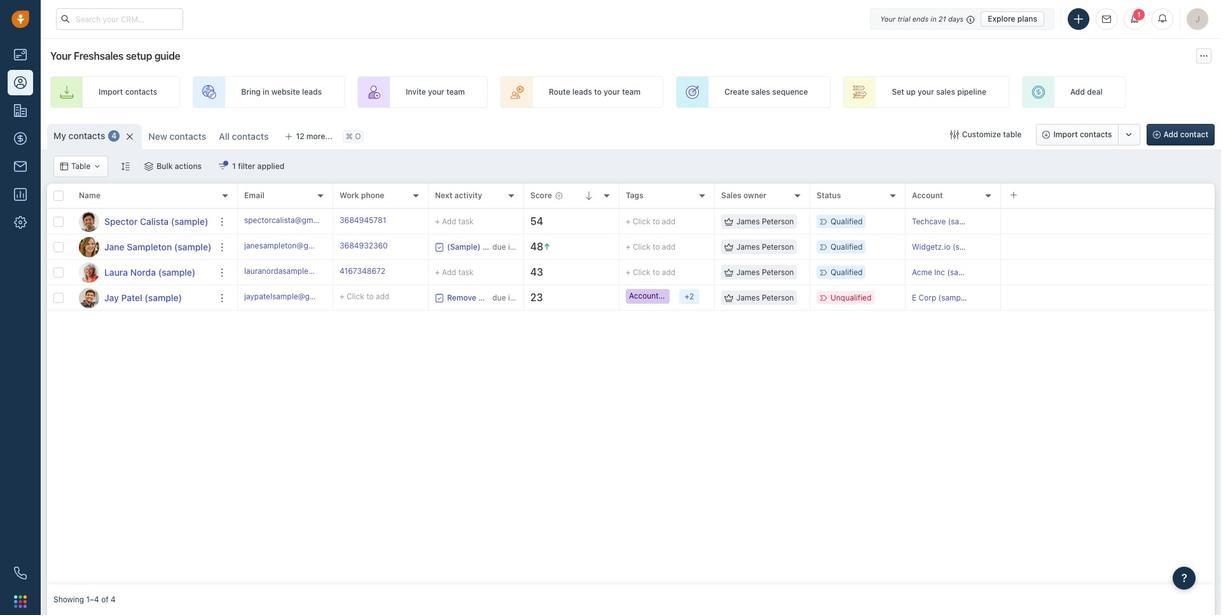 Task type: locate. For each thing, give the bounding box(es) containing it.
import contacts inside button
[[1054, 130, 1113, 139]]

2 horizontal spatial in
[[931, 14, 937, 23]]

press space to select this row. row containing jay patel (sample)
[[47, 286, 238, 311]]

23
[[531, 292, 543, 304]]

import contacts down setup
[[99, 87, 157, 97]]

+ click to add
[[626, 217, 676, 226], [626, 242, 676, 252], [626, 268, 676, 277]]

import contacts down the add deal
[[1054, 130, 1113, 139]]

4
[[112, 131, 117, 141], [111, 596, 116, 605]]

next
[[435, 191, 453, 201]]

to
[[594, 87, 602, 97], [653, 217, 660, 226], [653, 242, 660, 252], [653, 268, 660, 277], [367, 292, 374, 302]]

(sample) down jane sampleton (sample) link
[[158, 267, 196, 278]]

1 for 1 filter applied
[[232, 162, 236, 171]]

1 james peterson from the top
[[737, 217, 794, 226]]

(sample) right the sampleton
[[174, 241, 212, 252]]

4 inside my contacts 4
[[112, 131, 117, 141]]

peterson for 54
[[762, 217, 794, 226]]

3 your from the left
[[918, 87, 935, 97]]

1 peterson from the top
[[762, 217, 794, 226]]

2 row group from the left
[[238, 209, 1215, 311]]

laura
[[104, 267, 128, 278]]

jane
[[104, 241, 125, 252]]

next activity
[[435, 191, 482, 201]]

name row
[[47, 184, 238, 209]]

1 right send email image
[[1138, 11, 1142, 18]]

phone
[[361, 191, 385, 201]]

import
[[99, 87, 123, 97], [1054, 130, 1078, 139]]

task up remove
[[459, 268, 474, 277]]

2 task from the top
[[459, 268, 474, 277]]

4 james from the top
[[737, 293, 760, 303]]

task for 54
[[459, 217, 474, 226]]

leads right route
[[573, 87, 592, 97]]

0 horizontal spatial sales
[[752, 87, 771, 97]]

james peterson for 23
[[737, 293, 794, 303]]

jane sampleton (sample)
[[104, 241, 212, 252]]

website
[[272, 87, 300, 97]]

1 horizontal spatial days
[[949, 14, 964, 23]]

sales left pipeline
[[937, 87, 956, 97]]

2 cell from the top
[[1002, 235, 1215, 260]]

Search your CRM... text field
[[56, 8, 183, 30]]

add left contact
[[1164, 130, 1179, 139]]

0 vertical spatial days
[[949, 14, 964, 23]]

1 vertical spatial import
[[1054, 130, 1078, 139]]

row group
[[47, 209, 238, 311], [238, 209, 1215, 311]]

trial
[[898, 14, 911, 23]]

janesampleton@gmail.com 3684932360
[[244, 241, 388, 251]]

1 row group from the left
[[47, 209, 238, 311]]

in
[[931, 14, 937, 23], [263, 87, 269, 97], [508, 293, 515, 303]]

my contacts link
[[53, 130, 105, 143]]

2 vertical spatial qualified
[[831, 268, 863, 277]]

0 vertical spatial import
[[99, 87, 123, 97]]

leads
[[302, 87, 322, 97], [573, 87, 592, 97]]

contacts down deal
[[1080, 130, 1113, 139]]

freshworks switcher image
[[14, 596, 27, 609]]

press space to select this row. row
[[47, 209, 238, 235], [238, 209, 1215, 235], [47, 235, 238, 260], [238, 235, 1215, 260], [47, 260, 238, 286], [238, 260, 1215, 286], [47, 286, 238, 311], [238, 286, 1215, 311]]

container_wx8msf4aqz5i3rn1 image
[[950, 130, 959, 139], [94, 163, 101, 171], [725, 268, 734, 277], [435, 294, 444, 303], [725, 294, 734, 303]]

1 qualified from the top
[[831, 217, 863, 226]]

days
[[949, 14, 964, 23], [524, 293, 540, 303]]

1 left filter
[[232, 162, 236, 171]]

1 horizontal spatial sales
[[937, 87, 956, 97]]

2 your from the left
[[604, 87, 620, 97]]

+ click to add for 54
[[626, 217, 676, 226]]

acme inc (sample) link
[[912, 268, 979, 277]]

(sample) up widgetz.io (sample) link
[[949, 217, 980, 226]]

press space to select this row. row containing 43
[[238, 260, 1215, 286]]

press space to select this row. row containing jane sampleton (sample)
[[47, 235, 238, 260]]

1 inside button
[[232, 162, 236, 171]]

jaypatelsample@gmail.com link
[[244, 291, 342, 305]]

freshsales
[[74, 50, 124, 62]]

0 vertical spatial your
[[881, 14, 896, 23]]

2 + add task from the top
[[435, 268, 474, 277]]

qualified for 43
[[831, 268, 863, 277]]

contacts down setup
[[125, 87, 157, 97]]

your left trial
[[881, 14, 896, 23]]

lauranordasample@gmail.com link
[[244, 266, 352, 279]]

explore plans link
[[981, 11, 1045, 26]]

add for widgetz.io
[[662, 242, 676, 252]]

4 right "my contacts" link at top
[[112, 131, 117, 141]]

1 vertical spatial days
[[524, 293, 540, 303]]

(sample) right calista
[[171, 216, 208, 227]]

4 cell from the top
[[1002, 286, 1215, 311]]

1 horizontal spatial team
[[622, 87, 641, 97]]

(sample) down the techcave (sample) link
[[953, 242, 985, 252]]

jay
[[104, 292, 119, 303]]

your
[[881, 14, 896, 23], [50, 50, 71, 62]]

1 your from the left
[[428, 87, 445, 97]]

1 vertical spatial in
[[263, 87, 269, 97]]

status
[[817, 191, 841, 201]]

0 vertical spatial 1
[[1138, 11, 1142, 18]]

in right the bring
[[263, 87, 269, 97]]

team
[[447, 87, 465, 97], [622, 87, 641, 97]]

route leads to your team
[[549, 87, 641, 97]]

(sample)
[[171, 216, 208, 227], [949, 217, 980, 226], [174, 241, 212, 252], [953, 242, 985, 252], [158, 267, 196, 278], [948, 268, 979, 277], [145, 292, 182, 303], [939, 293, 971, 303]]

1 vertical spatial task
[[459, 268, 474, 277]]

1 horizontal spatial import contacts
[[1054, 130, 1113, 139]]

showing
[[53, 596, 84, 605]]

2 vertical spatial + click to add
[[626, 268, 676, 277]]

table button
[[53, 156, 108, 178]]

1 horizontal spatial 1
[[1138, 11, 1142, 18]]

(sample) inside jane sampleton (sample) link
[[174, 241, 212, 252]]

set
[[892, 87, 905, 97]]

1 task from the top
[[459, 217, 474, 226]]

days inside press space to select this row. row
[[524, 293, 540, 303]]

techcave
[[912, 217, 946, 226]]

qualified for 54
[[831, 217, 863, 226]]

0 horizontal spatial your
[[428, 87, 445, 97]]

2 horizontal spatial your
[[918, 87, 935, 97]]

grid
[[47, 183, 1215, 585]]

import contacts
[[99, 87, 157, 97], [1054, 130, 1113, 139]]

0 horizontal spatial import
[[99, 87, 123, 97]]

0 vertical spatial + add task
[[435, 217, 474, 226]]

2 qualified from the top
[[831, 242, 863, 252]]

+ add task for 54
[[435, 217, 474, 226]]

press space to select this row. row containing 48
[[238, 235, 1215, 260]]

sales
[[752, 87, 771, 97], [937, 87, 956, 97]]

1 vertical spatial your
[[50, 50, 71, 62]]

2 vertical spatial in
[[508, 293, 515, 303]]

3 peterson from the top
[[762, 268, 794, 277]]

your right up
[[918, 87, 935, 97]]

in inside press space to select this row. row
[[508, 293, 515, 303]]

your inside set up your sales pipeline link
[[918, 87, 935, 97]]

customize table
[[963, 130, 1022, 139]]

0 horizontal spatial 1
[[232, 162, 236, 171]]

sales right create
[[752, 87, 771, 97]]

press space to select this row. row containing spector calista (sample)
[[47, 209, 238, 235]]

3 james peterson from the top
[[737, 268, 794, 277]]

contacts right my
[[68, 130, 105, 141]]

import for import contacts button
[[1054, 130, 1078, 139]]

import contacts link
[[50, 76, 180, 108]]

james for 23
[[737, 293, 760, 303]]

(sample) inside 'laura norda (sample)' link
[[158, 267, 196, 278]]

remove bugs due in 2 days
[[447, 293, 540, 303]]

filter
[[238, 162, 255, 171]]

of
[[101, 596, 109, 605]]

invite your team link
[[358, 76, 488, 108]]

12 more... button
[[278, 128, 340, 146]]

j image
[[79, 288, 99, 308]]

your right route
[[604, 87, 620, 97]]

0 vertical spatial qualified
[[831, 217, 863, 226]]

customize
[[963, 130, 1002, 139]]

0 vertical spatial task
[[459, 217, 474, 226]]

press space to select this row. row containing 23
[[238, 286, 1215, 311]]

grid containing 54
[[47, 183, 1215, 585]]

techcave (sample)
[[912, 217, 980, 226]]

due
[[493, 293, 506, 303]]

2 sales from the left
[[937, 87, 956, 97]]

+ add task
[[435, 217, 474, 226], [435, 268, 474, 277]]

your left freshsales
[[50, 50, 71, 62]]

1 vertical spatial + add task
[[435, 268, 474, 277]]

in for remove bugs due in 2 days
[[508, 293, 515, 303]]

your trial ends in 21 days
[[881, 14, 964, 23]]

peterson for 43
[[762, 268, 794, 277]]

days for your trial ends in 21 days
[[949, 14, 964, 23]]

add deal
[[1071, 87, 1103, 97]]

import down your freshsales setup guide
[[99, 87, 123, 97]]

(sample) for spector calista (sample)
[[171, 216, 208, 227]]

0 horizontal spatial leads
[[302, 87, 322, 97]]

j image
[[79, 237, 99, 257]]

(sample) inside jay patel (sample) "link"
[[145, 292, 182, 303]]

add contact
[[1164, 130, 1209, 139]]

spector
[[104, 216, 138, 227]]

days right 21
[[949, 14, 964, 23]]

0 horizontal spatial days
[[524, 293, 540, 303]]

new contacts
[[149, 131, 206, 142]]

1 + add task from the top
[[435, 217, 474, 226]]

+ add task down next activity
[[435, 217, 474, 226]]

bugs
[[479, 293, 497, 303]]

4 peterson from the top
[[762, 293, 794, 303]]

1 horizontal spatial your
[[881, 14, 896, 23]]

(sample) right corp
[[939, 293, 971, 303]]

1 james from the top
[[737, 217, 760, 226]]

12 more...
[[296, 132, 333, 141]]

setup
[[126, 50, 152, 62]]

l image
[[79, 262, 99, 283]]

0 vertical spatial 4
[[112, 131, 117, 141]]

3684932360
[[340, 241, 388, 251]]

your right invite
[[428, 87, 445, 97]]

0 vertical spatial import contacts
[[99, 87, 157, 97]]

1 vertical spatial import contacts
[[1054, 130, 1113, 139]]

1 vertical spatial qualified
[[831, 242, 863, 252]]

task down activity
[[459, 217, 474, 226]]

0 horizontal spatial in
[[263, 87, 269, 97]]

4 right of
[[111, 596, 116, 605]]

(sample) for e corp (sample)
[[939, 293, 971, 303]]

leads right website
[[302, 87, 322, 97]]

spectorcalista@gmail.com link
[[244, 215, 339, 229]]

bulk actions button
[[136, 156, 210, 178]]

import contacts for import contacts link
[[99, 87, 157, 97]]

add left deal
[[1071, 87, 1086, 97]]

bulk
[[157, 162, 173, 171]]

route leads to your team link
[[501, 76, 664, 108]]

1 + click to add from the top
[[626, 217, 676, 226]]

actions
[[175, 162, 202, 171]]

task for 43
[[459, 268, 474, 277]]

3 + click to add from the top
[[626, 268, 676, 277]]

+ add task up remove
[[435, 268, 474, 277]]

james
[[737, 217, 760, 226], [737, 242, 760, 252], [737, 268, 760, 277], [737, 293, 760, 303]]

1 link
[[1124, 8, 1146, 30]]

3 qualified from the top
[[831, 268, 863, 277]]

+ add task for 43
[[435, 268, 474, 277]]

3 cell from the top
[[1002, 260, 1215, 285]]

click for 3684932360
[[633, 242, 651, 252]]

0 horizontal spatial your
[[50, 50, 71, 62]]

1 horizontal spatial your
[[604, 87, 620, 97]]

corp
[[919, 293, 937, 303]]

in left 2
[[508, 293, 515, 303]]

my
[[53, 130, 66, 141]]

1
[[1138, 11, 1142, 18], [232, 162, 236, 171]]

widgetz.io
[[912, 242, 951, 252]]

3 james from the top
[[737, 268, 760, 277]]

in for your trial ends in 21 days
[[931, 14, 937, 23]]

0 horizontal spatial import contacts
[[99, 87, 157, 97]]

1 vertical spatial + click to add
[[626, 242, 676, 252]]

jane sampleton (sample) link
[[104, 241, 212, 254]]

days right 2
[[524, 293, 540, 303]]

container_wx8msf4aqz5i3rn1 image inside 1 filter applied button
[[218, 162, 227, 171]]

0 vertical spatial + click to add
[[626, 217, 676, 226]]

row group containing 54
[[238, 209, 1215, 311]]

cell
[[1002, 209, 1215, 234], [1002, 235, 1215, 260], [1002, 260, 1215, 285], [1002, 286, 1215, 311]]

import inside button
[[1054, 130, 1078, 139]]

1 horizontal spatial import
[[1054, 130, 1078, 139]]

1 vertical spatial 1
[[232, 162, 236, 171]]

name column header
[[73, 184, 238, 209]]

owner
[[744, 191, 767, 201]]

import down 'add deal' 'link'
[[1054, 130, 1078, 139]]

(sample) inside spector calista (sample) 'link'
[[171, 216, 208, 227]]

spector calista (sample) link
[[104, 215, 208, 228]]

add for acme
[[662, 268, 676, 277]]

1 for 1
[[1138, 11, 1142, 18]]

1 horizontal spatial leads
[[573, 87, 592, 97]]

1 cell from the top
[[1002, 209, 1215, 234]]

sales owner
[[722, 191, 767, 201]]

container_wx8msf4aqz5i3rn1 image
[[145, 162, 154, 171], [218, 162, 227, 171], [60, 163, 68, 171], [725, 217, 734, 226], [435, 243, 444, 252], [725, 243, 734, 252]]

0 horizontal spatial team
[[447, 87, 465, 97]]

name
[[79, 191, 101, 201]]

4 james peterson from the top
[[737, 293, 794, 303]]

1 horizontal spatial in
[[508, 293, 515, 303]]

(sample) down 'laura norda (sample)' link
[[145, 292, 182, 303]]

explore plans
[[988, 14, 1038, 23]]

invite
[[406, 87, 426, 97]]

(sample) right inc
[[948, 268, 979, 277]]

1 team from the left
[[447, 87, 465, 97]]

your freshsales setup guide
[[50, 50, 180, 62]]

contacts right all
[[232, 131, 269, 142]]

click for 4167348672
[[633, 268, 651, 277]]

in left 21
[[931, 14, 937, 23]]

0 vertical spatial in
[[931, 14, 937, 23]]

container_wx8msf4aqz5i3rn1 image inside table dropdown button
[[94, 163, 101, 171]]



Task type: describe. For each thing, give the bounding box(es) containing it.
work phone
[[340, 191, 385, 201]]

patel
[[121, 292, 142, 303]]

explore
[[988, 14, 1016, 23]]

bring in website leads
[[241, 87, 322, 97]]

phone image
[[14, 568, 27, 580]]

1 filter applied button
[[210, 156, 293, 178]]

send email image
[[1103, 15, 1112, 23]]

applied
[[257, 162, 285, 171]]

peterson for 23
[[762, 293, 794, 303]]

work
[[340, 191, 359, 201]]

account
[[912, 191, 944, 201]]

import contacts button
[[1037, 124, 1119, 146]]

2 peterson from the top
[[762, 242, 794, 252]]

to for 3684932360
[[653, 242, 660, 252]]

all
[[219, 131, 230, 142]]

click for 3684945781
[[633, 217, 651, 226]]

add for techcave
[[662, 217, 676, 226]]

to for 3684945781
[[653, 217, 660, 226]]

deal
[[1088, 87, 1103, 97]]

unqualified
[[831, 293, 872, 303]]

(sample) for acme inc (sample)
[[948, 268, 979, 277]]

add down next
[[442, 217, 457, 226]]

to for 4167348672
[[653, 268, 660, 277]]

widgetz.io (sample) link
[[912, 242, 985, 252]]

e
[[912, 293, 917, 303]]

acme
[[912, 268, 933, 277]]

2 team from the left
[[622, 87, 641, 97]]

jaypatelsample@gmail.com
[[244, 292, 342, 302]]

e corp (sample)
[[912, 293, 971, 303]]

your for your freshsales setup guide
[[50, 50, 71, 62]]

2 james peterson from the top
[[737, 242, 794, 252]]

48
[[531, 241, 544, 253]]

cell for 23
[[1002, 286, 1215, 311]]

⌘
[[346, 132, 353, 142]]

set up your sales pipeline
[[892, 87, 987, 97]]

style_myh0__igzzd8unmi image
[[121, 162, 130, 171]]

bring
[[241, 87, 261, 97]]

import contacts group
[[1037, 124, 1141, 146]]

email
[[244, 191, 265, 201]]

james for 54
[[737, 217, 760, 226]]

up
[[907, 87, 916, 97]]

add inside 'button'
[[1164, 130, 1179, 139]]

all contacts
[[219, 131, 269, 142]]

cell for 43
[[1002, 260, 1215, 285]]

21
[[939, 14, 947, 23]]

container_wx8msf4aqz5i3rn1 image inside table dropdown button
[[60, 163, 68, 171]]

bring in website leads link
[[193, 76, 345, 108]]

2 james from the top
[[737, 242, 760, 252]]

1 leads from the left
[[302, 87, 322, 97]]

contacts inside button
[[1080, 130, 1113, 139]]

jay patel (sample) link
[[104, 292, 182, 304]]

janesampleton@gmail.com
[[244, 241, 341, 251]]

import for import contacts link
[[99, 87, 123, 97]]

more...
[[307, 132, 333, 141]]

my contacts 4
[[53, 130, 117, 141]]

calista
[[140, 216, 169, 227]]

4167348672 link
[[340, 266, 386, 279]]

guide
[[154, 50, 180, 62]]

james peterson for 54
[[737, 217, 794, 226]]

add contact button
[[1147, 124, 1215, 146]]

james peterson for 43
[[737, 268, 794, 277]]

your inside route leads to your team link
[[604, 87, 620, 97]]

2 leads from the left
[[573, 87, 592, 97]]

days for remove bugs due in 2 days
[[524, 293, 540, 303]]

add up remove
[[442, 268, 457, 277]]

1 filter applied
[[232, 162, 285, 171]]

row group containing spector calista (sample)
[[47, 209, 238, 311]]

table
[[71, 162, 91, 171]]

54
[[531, 216, 543, 227]]

press space to select this row. row containing 54
[[238, 209, 1215, 235]]

3684945781 link
[[340, 215, 386, 229]]

+2
[[683, 292, 696, 302]]

1 sales from the left
[[752, 87, 771, 97]]

press space to select this row. row containing laura norda (sample)
[[47, 260, 238, 286]]

(sample) for laura norda (sample)
[[158, 267, 196, 278]]

1 vertical spatial 4
[[111, 596, 116, 605]]

o
[[355, 132, 361, 142]]

container_wx8msf4aqz5i3rn1 image inside the customize table button
[[950, 130, 959, 139]]

import contacts for import contacts button
[[1054, 130, 1113, 139]]

new
[[149, 131, 167, 142]]

acme inc (sample)
[[912, 268, 979, 277]]

(sample) for jay patel (sample)
[[145, 292, 182, 303]]

activity
[[455, 191, 482, 201]]

techcave (sample) link
[[912, 217, 980, 226]]

s image
[[79, 212, 99, 232]]

+ click to add for 43
[[626, 268, 676, 277]]

spector calista (sample)
[[104, 216, 208, 227]]

score
[[531, 191, 552, 201]]

sales
[[722, 191, 742, 201]]

phone element
[[8, 561, 33, 587]]

spectorcalista@gmail.com 3684945781
[[244, 216, 386, 225]]

contacts up actions
[[170, 131, 206, 142]]

james for 43
[[737, 268, 760, 277]]

jaypatelsample@gmail.com + click to add
[[244, 292, 390, 302]]

2
[[517, 293, 521, 303]]

tags
[[626, 191, 644, 201]]

set up your sales pipeline link
[[844, 76, 1010, 108]]

laura norda (sample)
[[104, 267, 196, 278]]

ends
[[913, 14, 929, 23]]

container_wx8msf4aqz5i3rn1 image inside bulk actions button
[[145, 162, 154, 171]]

your for your trial ends in 21 days
[[881, 14, 896, 23]]

spectorcalista@gmail.com
[[244, 216, 339, 225]]

4167348672
[[340, 267, 386, 276]]

create sales sequence link
[[677, 76, 831, 108]]

customize table button
[[942, 124, 1030, 146]]

your inside invite your team link
[[428, 87, 445, 97]]

invite your team
[[406, 87, 465, 97]]

cell for 54
[[1002, 209, 1215, 234]]

norda
[[130, 267, 156, 278]]

widgetz.io (sample)
[[912, 242, 985, 252]]

(sample) for jane sampleton (sample)
[[174, 241, 212, 252]]

2 + click to add from the top
[[626, 242, 676, 252]]

add inside 'link'
[[1071, 87, 1086, 97]]

contact
[[1181, 130, 1209, 139]]

laura norda (sample) link
[[104, 266, 196, 279]]

jay patel (sample)
[[104, 292, 182, 303]]

add deal link
[[1022, 76, 1126, 108]]

3684945781
[[340, 216, 386, 225]]

janesampleton@gmail.com link
[[244, 240, 341, 254]]

⌘ o
[[346, 132, 361, 142]]



Task type: vqa. For each thing, say whether or not it's contained in the screenshot.
second + Click To Add from the top of the grid containing 54
yes



